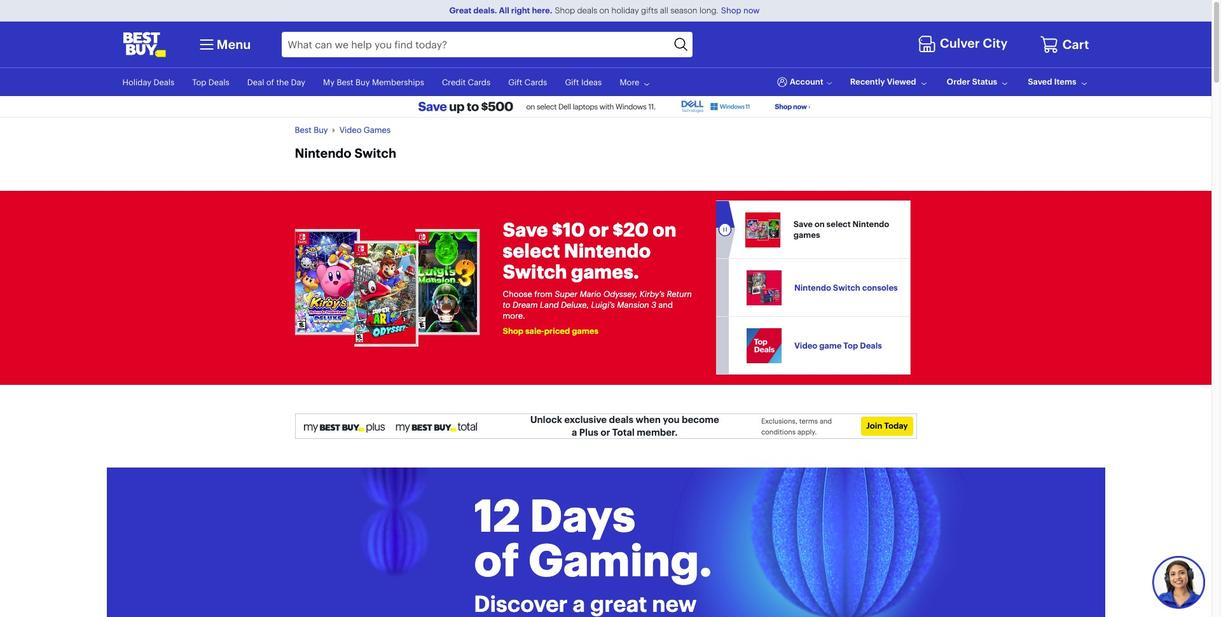 Task type: vqa. For each thing, say whether or not it's contained in the screenshot.
'operating' associated with Operating System
no



Task type: locate. For each thing, give the bounding box(es) containing it.
1 cards from the left
[[468, 77, 491, 87]]

0 horizontal spatial select
[[503, 239, 560, 263]]

1 vertical spatial of
[[474, 533, 519, 588]]

1 horizontal spatial deals
[[609, 414, 634, 426]]

and inside exclusions, terms and conditions apply.
[[820, 417, 832, 426]]

gift cards link
[[508, 77, 547, 87]]

switch up choose from
[[503, 260, 567, 284]]

0 horizontal spatial games
[[572, 326, 599, 336]]

0 horizontal spatial of
[[266, 77, 274, 87]]

1 horizontal spatial top
[[844, 340, 859, 350]]

buy up nintendo switch
[[314, 125, 328, 135]]

gifts
[[641, 5, 658, 15]]

utility element
[[122, 68, 1090, 96]]

exclusive
[[565, 414, 607, 426]]

gift right credit cards
[[508, 77, 523, 87]]

deals inside button
[[860, 340, 882, 350]]

cards left gift ideas
[[525, 77, 547, 87]]

2 horizontal spatial deals
[[860, 340, 882, 350]]

on right $20
[[653, 218, 677, 242]]

top
[[192, 77, 206, 87], [844, 340, 859, 350]]

games up nintendo switch consoles button
[[794, 230, 820, 240]]

holiday deals link
[[122, 77, 175, 87]]

1 gift from the left
[[508, 77, 523, 87]]

unlock
[[530, 414, 562, 426]]

0 horizontal spatial cards
[[468, 77, 491, 87]]

1 vertical spatial select
[[503, 239, 560, 263]]

great deals. all right here. shop deals on holiday gifts all season long. shop now
[[449, 5, 760, 15]]

deals right holiday
[[154, 77, 175, 87]]

1 vertical spatial deals
[[609, 414, 634, 426]]

and right terms
[[820, 417, 832, 426]]

1 horizontal spatial switch
[[503, 260, 567, 284]]

video inside button
[[795, 340, 818, 350]]

game
[[820, 340, 842, 350]]

recently viewed button
[[850, 76, 929, 88]]

top inside button
[[844, 340, 859, 350]]

on up nintendo switch consoles button
[[815, 219, 825, 229]]

nintendo
[[295, 145, 352, 161], [853, 219, 890, 229], [564, 239, 651, 263], [795, 282, 832, 293]]

1 horizontal spatial shop
[[555, 5, 575, 15]]

0 vertical spatial top
[[192, 77, 206, 87]]

switch down games
[[354, 145, 396, 161]]

nintendo inside button
[[795, 282, 832, 293]]

select
[[827, 219, 851, 229], [503, 239, 560, 263]]

$10
[[552, 218, 585, 242]]

save $10 or $20 on select nintendo switch games.
[[503, 218, 677, 284]]

of gaming.
[[474, 533, 712, 588]]

today
[[885, 421, 908, 431]]

and inside and more.
[[659, 300, 673, 310]]

save on select nintendo games button
[[735, 201, 910, 259]]

video for video game top deals
[[795, 340, 818, 350]]

deals right game
[[860, 340, 882, 350]]

credit cards link
[[442, 77, 491, 87]]

1 horizontal spatial select
[[827, 219, 851, 229]]

from
[[535, 289, 553, 299]]

switch inside save $10 or $20 on select nintendo switch games.
[[503, 260, 567, 284]]

2 horizontal spatial on
[[815, 219, 825, 229]]

buy inside utility element
[[356, 77, 370, 87]]

shop now link
[[719, 5, 763, 15]]

culver city
[[940, 35, 1008, 51]]

on
[[600, 5, 610, 15], [653, 218, 677, 242], [815, 219, 825, 229]]

0 vertical spatial buy
[[356, 77, 370, 87]]

shop sale-priced games link
[[503, 326, 599, 336]]

gift for gift cards
[[508, 77, 523, 87]]

0 horizontal spatial best
[[295, 125, 312, 135]]

gift
[[508, 77, 523, 87], [565, 77, 579, 87]]

best right my
[[337, 77, 354, 87]]

and right 3
[[659, 300, 673, 310]]

0 horizontal spatial video
[[340, 125, 362, 135]]

2 horizontal spatial switch
[[833, 282, 861, 293]]

shop
[[555, 5, 575, 15], [721, 5, 742, 15], [503, 326, 524, 336]]

save inside save $10 or $20 on select nintendo switch games.
[[503, 218, 548, 242]]

join today
[[867, 421, 908, 431]]

tab list containing save on select nintendo games
[[285, 191, 927, 385]]

1 horizontal spatial gift
[[565, 77, 579, 87]]

on inside "save on select nintendo games"
[[815, 219, 825, 229]]

cards
[[468, 77, 491, 87], [525, 77, 547, 87]]

best
[[337, 77, 354, 87], [295, 125, 312, 135]]

when
[[636, 414, 661, 426]]

0 vertical spatial of
[[266, 77, 274, 87]]

now
[[744, 5, 760, 15]]

0 horizontal spatial deals
[[577, 5, 598, 15]]

video for video games
[[340, 125, 362, 135]]

1 vertical spatial top
[[844, 340, 859, 350]]

deals
[[154, 77, 175, 87], [209, 77, 230, 87], [860, 340, 882, 350]]

a plus or total member.
[[572, 426, 678, 438]]

all
[[660, 5, 669, 15]]

0 vertical spatial deals
[[577, 5, 598, 15]]

2 gift from the left
[[565, 77, 579, 87]]

save for save on select nintendo games
[[794, 219, 813, 229]]

video left game
[[795, 340, 818, 350]]

1 horizontal spatial cards
[[525, 77, 547, 87]]

credit cards
[[442, 77, 491, 87]]

all
[[499, 5, 509, 15]]

nintendo switch consoles
[[795, 282, 898, 293]]

consoles
[[863, 282, 898, 293]]

0 vertical spatial select
[[827, 219, 851, 229]]

video up nintendo switch
[[340, 125, 362, 135]]

Type to search. Navigate forward to hear suggestions text field
[[282, 32, 671, 57]]

culver city button
[[918, 32, 1011, 57]]

on inside save $10 or $20 on select nintendo switch games.
[[653, 218, 677, 242]]

0 horizontal spatial switch
[[354, 145, 396, 161]]

0 vertical spatial and
[[659, 300, 673, 310]]

my best buy plustm my best buy totaltm image
[[303, 422, 478, 434]]

mario
[[580, 289, 601, 299]]

1 horizontal spatial buy
[[356, 77, 370, 87]]

0 horizontal spatial gift
[[508, 77, 523, 87]]

exclusions,
[[762, 417, 798, 426]]

cart icon image
[[1041, 35, 1060, 54]]

more button
[[620, 77, 652, 88]]

buy
[[356, 77, 370, 87], [314, 125, 328, 135]]

best buy link
[[295, 125, 328, 135]]

shop left now
[[721, 5, 742, 15]]

games.
[[571, 260, 639, 284]]

gift for gift ideas
[[565, 77, 579, 87]]

nintendo inside "save on select nintendo games"
[[853, 219, 890, 229]]

1 horizontal spatial and
[[820, 417, 832, 426]]

menu button
[[196, 34, 251, 55]]

0 vertical spatial video
[[340, 125, 362, 135]]

best down day
[[295, 125, 312, 135]]

1 vertical spatial video
[[795, 340, 818, 350]]

1 horizontal spatial games
[[794, 230, 820, 240]]

here.
[[532, 5, 553, 15]]

0 vertical spatial best
[[337, 77, 354, 87]]

1 vertical spatial buy
[[314, 125, 328, 135]]

1 vertical spatial and
[[820, 417, 832, 426]]

1 horizontal spatial on
[[653, 218, 677, 242]]

switch inside button
[[833, 282, 861, 293]]

shop down more.
[[503, 326, 524, 336]]

tab list
[[285, 191, 927, 385]]

choose
[[503, 289, 532, 299]]

holiday deals
[[122, 77, 175, 87]]

best buy
[[295, 125, 328, 135]]

0 horizontal spatial deals
[[154, 77, 175, 87]]

switch left consoles
[[833, 282, 861, 293]]

deals left holiday
[[577, 5, 598, 15]]

1 horizontal spatial best
[[337, 77, 354, 87]]

on left holiday
[[600, 5, 610, 15]]

shop right here.
[[555, 5, 575, 15]]

top right game
[[844, 340, 859, 350]]

0 horizontal spatial save
[[503, 218, 548, 242]]

top down menu dropdown button
[[192, 77, 206, 87]]

1 horizontal spatial save
[[794, 219, 813, 229]]

and
[[659, 300, 673, 310], [820, 417, 832, 426]]

gift left ideas
[[565, 77, 579, 87]]

1 horizontal spatial video
[[795, 340, 818, 350]]

0 horizontal spatial and
[[659, 300, 673, 310]]

recently viewed
[[850, 77, 917, 87]]

viewed
[[887, 77, 917, 87]]

buy right my
[[356, 77, 370, 87]]

switch for nintendo switch
[[354, 145, 396, 161]]

become
[[682, 414, 720, 426]]

terms
[[800, 417, 818, 426]]

1 horizontal spatial deals
[[209, 77, 230, 87]]

cards for credit cards
[[468, 77, 491, 87]]

cards for gift cards
[[525, 77, 547, 87]]

switch for nintendo switch consoles
[[833, 282, 861, 293]]

deals up a plus or total member.
[[609, 414, 634, 426]]

0 horizontal spatial top
[[192, 77, 206, 87]]

mansion
[[617, 300, 649, 310]]

cards right credit
[[468, 77, 491, 87]]

games
[[794, 230, 820, 240], [572, 326, 599, 336]]

deals inside unlock exclusive deals when you become a plus or total member.
[[609, 414, 634, 426]]

my
[[323, 77, 335, 87]]

0 vertical spatial games
[[794, 230, 820, 240]]

status
[[972, 77, 998, 87]]

save for save $10 or $20 on select nintendo switch games.
[[503, 218, 548, 242]]

2 cards from the left
[[525, 77, 547, 87]]

saved
[[1028, 77, 1053, 87]]

best inside utility element
[[337, 77, 354, 87]]

games down and more.
[[572, 326, 599, 336]]

deals
[[577, 5, 598, 15], [609, 414, 634, 426]]

save inside "save on select nintendo games"
[[794, 219, 813, 229]]

deals left deal
[[209, 77, 230, 87]]



Task type: describe. For each thing, give the bounding box(es) containing it.
12
[[474, 488, 521, 543]]

return
[[667, 289, 692, 299]]

apply.
[[798, 427, 817, 436]]

pause the carousel image
[[718, 223, 732, 237]]

the
[[276, 77, 289, 87]]

days
[[530, 488, 636, 543]]

ideas
[[582, 77, 602, 87]]

deal of the day link
[[247, 77, 305, 87]]

and more.
[[503, 300, 673, 321]]

my best buy memberships
[[323, 77, 424, 87]]

1 horizontal spatial of
[[474, 533, 519, 588]]

day
[[291, 77, 305, 87]]

top deals image
[[747, 328, 782, 363]]

video game top deals button
[[730, 317, 909, 374]]

saved items
[[1028, 77, 1077, 87]]

cart
[[1063, 36, 1090, 52]]

video games link
[[340, 125, 391, 135]]

super mario odyssey, kirby's return to dream land deluxe, luigi's mansion 3
[[503, 289, 692, 310]]

games
[[364, 125, 391, 135]]

my best buy memberships link
[[323, 77, 424, 87]]

1 vertical spatial games
[[572, 326, 599, 336]]

nintendo switch consoles button
[[730, 259, 909, 316]]

2 horizontal spatial shop
[[721, 5, 742, 15]]

join today button
[[862, 417, 913, 436]]

account
[[790, 77, 824, 87]]

you
[[663, 414, 680, 426]]

video game top deals
[[795, 340, 882, 350]]

3
[[652, 300, 657, 310]]

gift ideas
[[565, 77, 602, 87]]

luigi's
[[591, 300, 615, 310]]

deals.
[[474, 5, 497, 15]]

cart link
[[1041, 35, 1090, 54]]

nintendo switch
[[295, 145, 396, 161]]

sale-
[[526, 326, 544, 336]]

order
[[947, 77, 971, 87]]

city
[[983, 35, 1008, 51]]

super
[[555, 289, 578, 299]]

0 horizontal spatial buy
[[314, 125, 328, 135]]

credit
[[442, 77, 466, 87]]

nintendo inside save $10 or $20 on select nintendo switch games.
[[564, 239, 651, 263]]

account button
[[777, 76, 833, 88]]

priced
[[544, 326, 570, 336]]

gift cards
[[508, 77, 547, 87]]

advertisement region
[[297, 96, 915, 117]]

holiday
[[612, 5, 639, 15]]

top deals
[[192, 77, 230, 87]]

bestbuy.com image
[[122, 32, 166, 57]]

more.
[[503, 310, 525, 321]]

0 horizontal spatial on
[[600, 5, 610, 15]]

deals for holiday deals
[[154, 77, 175, 87]]

deluxe,
[[561, 300, 589, 310]]

kirby's
[[640, 289, 665, 299]]

gaming.
[[529, 533, 712, 588]]

0 horizontal spatial shop
[[503, 326, 524, 336]]

saved items button
[[1028, 76, 1090, 88]]

deal
[[247, 77, 264, 87]]

dream
[[513, 300, 538, 310]]

season
[[671, 5, 698, 15]]

menu
[[217, 36, 251, 52]]

deal of the day
[[247, 77, 305, 87]]

12 days
[[474, 488, 636, 543]]

order status button
[[947, 76, 1011, 88]]

more
[[620, 77, 640, 87]]

exclusions, terms and conditions apply.
[[762, 417, 832, 436]]

$20
[[613, 218, 649, 242]]

deals for top deals
[[209, 77, 230, 87]]

right
[[511, 5, 530, 15]]

select inside "save on select nintendo games"
[[827, 219, 851, 229]]

top deals link
[[192, 77, 230, 87]]

save on select nintendo games
[[794, 219, 890, 240]]

culver
[[940, 35, 980, 51]]

long.
[[700, 5, 719, 15]]

top inside utility element
[[192, 77, 206, 87]]

gift ideas link
[[565, 77, 602, 87]]

shop sale-priced games
[[503, 326, 599, 336]]

memberships
[[372, 77, 424, 87]]

games inside "save on select nintendo games"
[[794, 230, 820, 240]]

1 vertical spatial best
[[295, 125, 312, 135]]

land
[[540, 300, 559, 310]]

best buy help human beacon image
[[1152, 555, 1206, 609]]

items
[[1055, 77, 1077, 87]]

order status
[[947, 77, 998, 87]]

great
[[449, 5, 472, 15]]

recently
[[850, 77, 885, 87]]

odyssey,
[[604, 289, 638, 299]]

conditions
[[762, 427, 796, 436]]

select inside save $10 or $20 on select nintendo switch games.
[[503, 239, 560, 263]]

of inside utility element
[[266, 77, 274, 87]]



